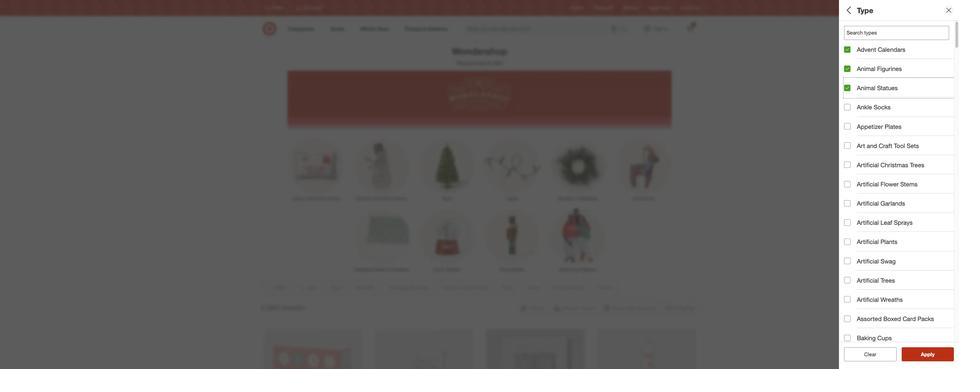 Task type: describe. For each thing, give the bounding box(es) containing it.
outdoor christmas decor link
[[349, 137, 414, 202]]

artificial plants
[[857, 238, 897, 246]]

wreaths & garlands
[[558, 196, 598, 201]]

theme
[[844, 184, 864, 192]]

leaf
[[880, 219, 892, 226]]

find stores link
[[680, 5, 700, 11]]

see results button
[[902, 348, 954, 362]]

art
[[857, 142, 865, 149]]

artificial for artificial plants
[[857, 238, 879, 246]]

deals
[[844, 139, 860, 147]]

ankle
[[857, 104, 872, 111]]

2 horizontal spatial trees
[[910, 161, 924, 169]]

advent calendars
[[857, 46, 905, 53]]

target circle link
[[649, 5, 670, 11]]

wreaths inside type dialog
[[880, 296, 903, 303]]

plants
[[880, 238, 897, 246]]

guest
[[844, 162, 861, 169]]

Assorted Boxed Card Packs checkbox
[[844, 316, 850, 322]]

outdoor inside "button"
[[865, 95, 888, 102]]

all filters dialog
[[839, 0, 959, 369]]

search button
[[618, 22, 633, 37]]

1 vertical spatial trees
[[441, 196, 452, 201]]

all
[[875, 351, 880, 358]]

figurines;
[[897, 33, 917, 39]]

Artificial Swag checkbox
[[844, 258, 850, 264]]

all
[[844, 6, 853, 15]]

artificial for artificial wreaths
[[857, 296, 879, 303]]

Artificial Flower Stems checkbox
[[844, 181, 850, 187]]

assorted
[[857, 315, 882, 323]]

price
[[844, 117, 859, 124]]

artificial flower stems
[[857, 181, 918, 188]]

wreaths & garlands link
[[545, 137, 610, 202]]

target
[[649, 6, 659, 10]]

Include out of stock checkbox
[[844, 251, 850, 258]]

type for type
[[857, 6, 873, 15]]

animal up indoor outdoor use
[[857, 84, 875, 92]]

snow globes link
[[414, 208, 480, 273]]

snow globes
[[433, 267, 460, 272]]

animal up calendars
[[882, 33, 896, 39]]

theme button
[[844, 178, 959, 200]]

clear button
[[844, 348, 896, 362]]

decor for outdoor christmas decor
[[395, 196, 407, 201]]

package quantity
[[844, 72, 895, 80]]

guest rating
[[844, 162, 882, 169]]

assorted boxed card packs
[[857, 315, 934, 323]]

animal statues
[[857, 84, 898, 92]]

Artificial Garlands checkbox
[[844, 200, 850, 207]]

deals button
[[844, 133, 959, 155]]

include out of stock
[[857, 251, 911, 258]]

(2,394)
[[487, 60, 503, 66]]

calendars;
[[859, 33, 881, 39]]

2,394
[[261, 303, 279, 312]]

advent inside the type advent calendars; animal figurines; animal statues
[[844, 33, 858, 39]]

fpo/apo button
[[844, 222, 959, 245]]

artificial for artificial trees
[[857, 277, 879, 284]]

christmas for artificial
[[880, 161, 908, 169]]

type advent calendars; animal figurines; animal statues
[[844, 25, 948, 39]]

weekly ad
[[595, 6, 613, 10]]

boxed
[[883, 315, 901, 323]]

christmas for outdoor
[[373, 196, 394, 201]]

apply button
[[902, 348, 954, 362]]

registry link
[[570, 5, 584, 11]]

color button
[[844, 200, 959, 222]]

quantity
[[871, 72, 895, 80]]

Advent Calendars checkbox
[[844, 46, 850, 53]]

Artificial Plants checkbox
[[844, 239, 850, 245]]

results for 2,394 results
[[281, 303, 305, 312]]

wondershop at target image
[[287, 71, 672, 128]]

artificial wreaths
[[857, 296, 903, 303]]

out
[[878, 251, 887, 258]]

features button
[[844, 43, 959, 66]]

apply
[[921, 351, 935, 358]]

filters
[[855, 6, 875, 15]]

sets
[[907, 142, 919, 149]]

clear for clear
[[864, 351, 876, 358]]

sprays
[[894, 219, 913, 226]]

registry
[[570, 6, 584, 10]]

1 horizontal spatial trees
[[880, 277, 895, 284]]

matching pajamas
[[559, 267, 596, 272]]

trees link
[[414, 137, 480, 202]]

artificial leaf sprays
[[857, 219, 913, 226]]

artificial for artificial garlands
[[857, 200, 879, 207]]

appetizer plates
[[857, 123, 901, 130]]

2,394 results
[[261, 303, 305, 312]]

nutcrackers link
[[480, 208, 545, 273]]

guest rating button
[[844, 155, 959, 178]]

wrapping paper & supplies link
[[349, 208, 414, 273]]

baking cups
[[857, 335, 892, 342]]

indoor for indoor outdoor use
[[844, 95, 863, 102]]

indoor outdoor use button
[[844, 88, 959, 110]]

Artificial Wreaths checkbox
[[844, 297, 850, 303]]

tool
[[894, 142, 905, 149]]

Appetizer Plates checkbox
[[844, 123, 850, 130]]

artificial for artificial christmas trees
[[857, 161, 879, 169]]

globes
[[446, 267, 460, 272]]

craft
[[879, 142, 892, 149]]

stems
[[900, 181, 918, 188]]

lights link
[[480, 137, 545, 202]]

lights
[[506, 196, 518, 201]]



Task type: locate. For each thing, give the bounding box(es) containing it.
all filters
[[844, 6, 875, 15]]

package quantity button
[[844, 66, 959, 88]]

artificial for artificial flower stems
[[857, 181, 879, 188]]

6 artificial from the top
[[857, 258, 879, 265]]

1 vertical spatial type
[[844, 25, 858, 33]]

Animal Statues checkbox
[[844, 85, 850, 91]]

type dialog
[[839, 0, 959, 369]]

results right see
[[925, 351, 941, 358]]

artificial up fpo/apo
[[857, 219, 879, 226]]

outdoor
[[865, 95, 888, 102], [356, 196, 372, 201]]

stock
[[896, 251, 911, 258]]

1 horizontal spatial garlands
[[880, 200, 905, 207]]

Baking Cups checkbox
[[844, 335, 850, 341]]

0 horizontal spatial outdoor
[[356, 196, 372, 201]]

of
[[889, 251, 894, 258]]

clear for clear all
[[861, 351, 873, 358]]

redcard
[[623, 6, 638, 10]]

Ankle Socks checkbox
[[844, 104, 850, 110]]

2 vertical spatial trees
[[880, 277, 895, 284]]

results
[[281, 303, 305, 312], [925, 351, 941, 358]]

wondershop up (2,394)
[[452, 45, 507, 57]]

decor
[[328, 196, 340, 201], [395, 196, 407, 201]]

indoor for indoor christmas decor
[[292, 196, 305, 201]]

1 horizontal spatial results
[[925, 351, 941, 358]]

clear left all at the bottom right
[[861, 351, 873, 358]]

Art and Craft Tool Sets checkbox
[[844, 143, 850, 149]]

stores
[[689, 6, 700, 10]]

search
[[618, 26, 633, 33]]

1 clear from the left
[[861, 351, 873, 358]]

0 horizontal spatial decor
[[328, 196, 340, 201]]

1 horizontal spatial decor
[[395, 196, 407, 201]]

What can we help you find? suggestions appear below search field
[[463, 22, 623, 36]]

flower
[[880, 181, 899, 188]]

type inside dialog
[[857, 6, 873, 15]]

1 decor from the left
[[328, 196, 340, 201]]

plates
[[885, 123, 901, 130]]

socks
[[874, 104, 891, 111]]

garlands inside type dialog
[[880, 200, 905, 207]]

type inside the type advent calendars; animal figurines; animal statues
[[844, 25, 858, 33]]

cups
[[877, 335, 892, 342]]

1 horizontal spatial indoor
[[844, 95, 863, 102]]

clear inside clear button
[[864, 351, 876, 358]]

type down all
[[844, 25, 858, 33]]

type for type advent calendars; animal figurines; animal statues
[[844, 25, 858, 33]]

swag
[[880, 258, 896, 265]]

see results
[[914, 351, 941, 358]]

find stores
[[680, 6, 700, 10]]

pajamas
[[579, 267, 596, 272]]

indoor outdoor use
[[844, 95, 901, 102]]

statues inside type dialog
[[877, 84, 898, 92]]

0 horizontal spatial statues
[[877, 84, 898, 92]]

wrapping
[[354, 267, 373, 272]]

0 horizontal spatial trees
[[441, 196, 452, 201]]

clear down baking
[[864, 351, 876, 358]]

ornaments link
[[610, 137, 676, 202]]

artificial left swag
[[857, 258, 879, 265]]

color
[[844, 207, 860, 214]]

advent down the calendars;
[[857, 46, 876, 53]]

clear inside clear all button
[[861, 351, 873, 358]]

nutcrackers
[[500, 267, 524, 272]]

circle
[[660, 6, 670, 10]]

None text field
[[844, 26, 949, 40]]

fpo/apo
[[844, 229, 872, 236]]

1 vertical spatial wreaths
[[880, 296, 903, 303]]

0 vertical spatial outdoor
[[865, 95, 888, 102]]

packs
[[917, 315, 934, 323]]

artificial for artificial leaf sprays
[[857, 219, 879, 226]]

find
[[680, 6, 688, 10]]

results right the "2,394"
[[281, 303, 305, 312]]

results for see results
[[925, 351, 941, 358]]

artificial right artificial garlands checkbox
[[857, 200, 879, 207]]

artificial trees
[[857, 277, 895, 284]]

artificial garlands
[[857, 200, 905, 207]]

wreaths
[[558, 196, 574, 201], [880, 296, 903, 303]]

weekly
[[595, 6, 607, 10]]

1 horizontal spatial wreaths
[[880, 296, 903, 303]]

1 vertical spatial indoor
[[292, 196, 305, 201]]

calendars
[[878, 46, 905, 53]]

indoor christmas decor
[[292, 196, 340, 201]]

weekly ad link
[[595, 5, 613, 11]]

christmas for indoor
[[306, 196, 327, 201]]

Artificial Trees checkbox
[[844, 277, 850, 284]]

1 horizontal spatial christmas
[[373, 196, 394, 201]]

indoor inside "button"
[[844, 95, 863, 102]]

indoor christmas decor link
[[283, 137, 349, 202]]

1 horizontal spatial &
[[575, 196, 578, 201]]

paper
[[374, 267, 386, 272]]

ad
[[608, 6, 613, 10]]

3 artificial from the top
[[857, 200, 879, 207]]

2 link
[[683, 22, 697, 36]]

0 horizontal spatial indoor
[[292, 196, 305, 201]]

0 vertical spatial trees
[[910, 161, 924, 169]]

price button
[[844, 110, 959, 133]]

features
[[844, 50, 869, 57]]

artificial up assorted
[[857, 296, 879, 303]]

include
[[857, 251, 877, 258]]

8 artificial from the top
[[857, 296, 879, 303]]

1 horizontal spatial outdoor
[[865, 95, 888, 102]]

Artificial Leaf Sprays checkbox
[[844, 220, 850, 226]]

1 vertical spatial outdoor
[[356, 196, 372, 201]]

5 artificial from the top
[[857, 238, 879, 246]]

redcard link
[[623, 5, 638, 11]]

0 horizontal spatial christmas
[[306, 196, 327, 201]]

2 artificial from the top
[[857, 181, 879, 188]]

advent up 'advent calendars' checkbox
[[844, 33, 858, 39]]

1 vertical spatial &
[[387, 267, 390, 272]]

appetizer
[[857, 123, 883, 130]]

1 vertical spatial advent
[[857, 46, 876, 53]]

see
[[914, 351, 923, 358]]

0 horizontal spatial results
[[281, 303, 305, 312]]

artificial christmas trees
[[857, 161, 924, 169]]

ornaments
[[632, 196, 654, 201]]

wondershop left (2,394)
[[456, 60, 486, 66]]

statues
[[933, 33, 948, 39], [877, 84, 898, 92]]

type right all
[[857, 6, 873, 15]]

0 vertical spatial wondershop
[[452, 45, 507, 57]]

2 horizontal spatial christmas
[[880, 161, 908, 169]]

ankle socks
[[857, 104, 891, 111]]

1 artificial from the top
[[857, 161, 879, 169]]

supplies
[[391, 267, 409, 272]]

Artificial Christmas Trees checkbox
[[844, 162, 850, 168]]

wondershop inside "wondershop wondershop (2,394)"
[[456, 60, 486, 66]]

advent
[[844, 33, 858, 39], [857, 46, 876, 53]]

christmas inside outdoor christmas decor link
[[373, 196, 394, 201]]

0 horizontal spatial garlands
[[579, 196, 598, 201]]

christmas inside indoor christmas decor link
[[306, 196, 327, 201]]

animal down features
[[857, 65, 875, 72]]

artificial up 'include'
[[857, 238, 879, 246]]

wondershop
[[452, 45, 507, 57], [456, 60, 486, 66]]

use
[[890, 95, 901, 102]]

snow
[[433, 267, 445, 272]]

decor for indoor christmas decor
[[328, 196, 340, 201]]

target circle
[[649, 6, 670, 10]]

statues inside the type advent calendars; animal figurines; animal statues
[[933, 33, 948, 39]]

animal right figurines;
[[918, 33, 932, 39]]

1 horizontal spatial statues
[[933, 33, 948, 39]]

clear all
[[861, 351, 880, 358]]

trees
[[910, 161, 924, 169], [441, 196, 452, 201], [880, 277, 895, 284]]

christmas
[[880, 161, 908, 169], [306, 196, 327, 201], [373, 196, 394, 201]]

indoor
[[844, 95, 863, 102], [292, 196, 305, 201]]

0 horizontal spatial wreaths
[[558, 196, 574, 201]]

results inside button
[[925, 351, 941, 358]]

2
[[693, 23, 695, 27]]

0 vertical spatial &
[[575, 196, 578, 201]]

advent inside type dialog
[[857, 46, 876, 53]]

0 vertical spatial results
[[281, 303, 305, 312]]

2 decor from the left
[[395, 196, 407, 201]]

and
[[867, 142, 877, 149]]

0 vertical spatial indoor
[[844, 95, 863, 102]]

0 vertical spatial advent
[[844, 33, 858, 39]]

1 vertical spatial statues
[[877, 84, 898, 92]]

0 vertical spatial statues
[[933, 33, 948, 39]]

none text field inside type dialog
[[844, 26, 949, 40]]

artificial down rating
[[857, 181, 879, 188]]

2 clear from the left
[[864, 351, 876, 358]]

artificial swag
[[857, 258, 896, 265]]

1 vertical spatial results
[[925, 351, 941, 358]]

artificial down and at right
[[857, 161, 879, 169]]

matching pajamas link
[[545, 208, 610, 273]]

art and craft tool sets
[[857, 142, 919, 149]]

garlands
[[579, 196, 598, 201], [880, 200, 905, 207]]

0 horizontal spatial &
[[387, 267, 390, 272]]

christmas inside type dialog
[[880, 161, 908, 169]]

4 artificial from the top
[[857, 219, 879, 226]]

Animal Figurines checkbox
[[844, 66, 850, 72]]

matching
[[559, 267, 578, 272]]

card
[[903, 315, 916, 323]]

1 vertical spatial wondershop
[[456, 60, 486, 66]]

clear
[[861, 351, 873, 358], [864, 351, 876, 358]]

artificial right artificial trees option
[[857, 277, 879, 284]]

artificial for artificial swag
[[857, 258, 879, 265]]

7 artificial from the top
[[857, 277, 879, 284]]

0 vertical spatial type
[[857, 6, 873, 15]]

0 vertical spatial wreaths
[[558, 196, 574, 201]]



Task type: vqa. For each thing, say whether or not it's contained in the screenshot.
Artificial Wreaths's Artificial
yes



